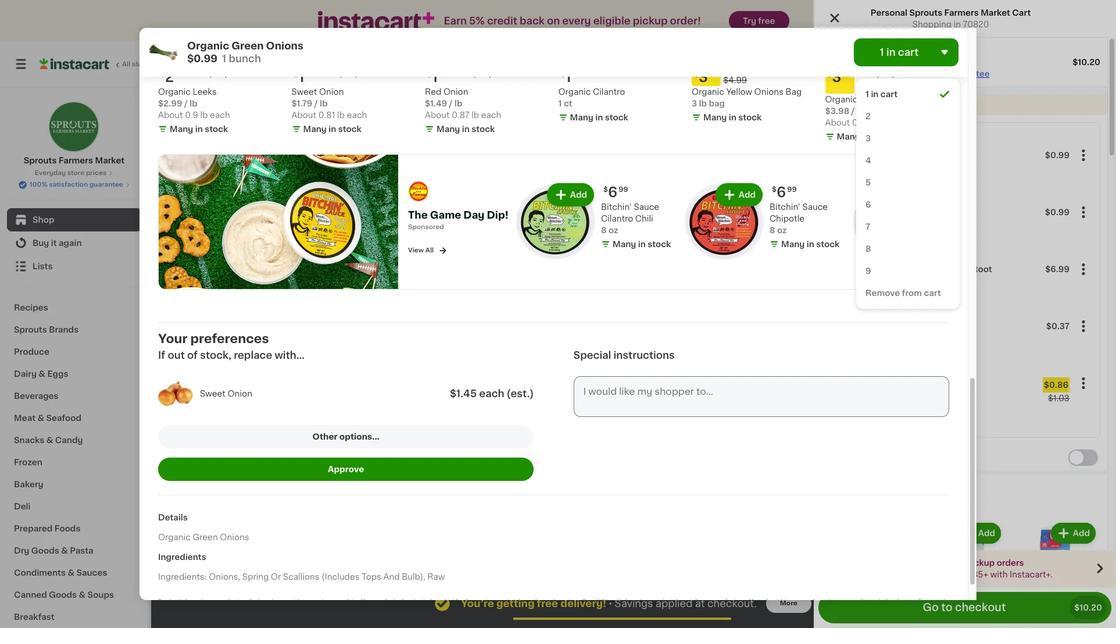 Task type: locate. For each thing, give the bounding box(es) containing it.
100%
[[871, 70, 894, 78], [30, 181, 47, 188]]

$1.30 each (estimated) element
[[425, 65, 549, 86]]

many down melissa's organic ginger root
[[901, 288, 925, 296]]

0 horizontal spatial produce
[[14, 348, 49, 356]]

1 vertical spatial bell
[[887, 151, 903, 159]]

1 horizontal spatial 2
[[692, 12, 701, 25]]

sweet down the seeds of change icon
[[200, 390, 226, 398]]

50 for melissa's
[[498, 12, 508, 19]]

market inside personal sprouts farmers market cart shopping in 70820
[[981, 9, 1011, 17]]

squash
[[825, 29, 855, 37], [416, 262, 446, 270]]

$0.76 each (estimated) element
[[788, 7, 880, 28], [379, 240, 472, 260]]

$ 1 29
[[561, 70, 582, 84]]

1 horizontal spatial back
[[899, 559, 920, 567]]

bitchin' sauce game day dip image
[[159, 154, 398, 289]]

24 oz
[[583, 285, 606, 293]]

sweet inside sweet onion $1.79 / lb about 0.81 lb each
[[292, 88, 317, 96]]

$3.99 element
[[890, 240, 983, 260]]

sauce inside bitchin' sauce cilantro chili 8 oz
[[634, 203, 660, 211]]

beverages link
[[7, 385, 141, 407]]

sprouts inside "sprouts brands" link
[[14, 326, 47, 334]]

green inside organic green onions 1 bunch
[[895, 208, 921, 216]]

$ 0 76 left view all
[[381, 245, 406, 258]]

50 up organic cucumber
[[393, 12, 403, 19]]

asparagus
[[860, 95, 904, 103]]

sponsored badge image
[[890, 63, 925, 70]]

organic up $ 2 69
[[159, 52, 193, 60]]

0 horizontal spatial 49
[[702, 12, 712, 19]]

0 vertical spatial 1 in cart
[[880, 48, 919, 57]]

2 inside the $2.69 each (estimated) element
[[165, 70, 174, 84]]

0 horizontal spatial information
[[181, 598, 211, 604]]

$ inside $ 3 00
[[892, 12, 897, 19]]

2 3 button from the left
[[678, 382, 769, 564]]

satisfaction down everyday store prices
[[49, 181, 88, 188]]

45
[[306, 71, 315, 78]]

spring down revol
[[890, 41, 916, 49]]

0 vertical spatial spring
[[890, 41, 916, 49]]

list box
[[857, 79, 960, 309]]

baby
[[520, 29, 542, 37]]

onions
[[266, 41, 304, 51], [755, 88, 784, 96], [923, 208, 953, 216], [220, 533, 249, 541]]

seeds of change image
[[184, 347, 211, 373]]

$0.86
[[1045, 381, 1069, 389]]

red bell pepper
[[583, 29, 649, 37]]

or
[[271, 573, 281, 581]]

0 horizontal spatial at
[[696, 599, 705, 608]]

3 button
[[582, 382, 673, 575], [678, 382, 769, 564], [774, 382, 865, 575], [870, 382, 961, 575]]

99
[[189, 12, 198, 19], [619, 186, 629, 193], [788, 186, 797, 193], [294, 245, 304, 252], [703, 245, 712, 252], [503, 484, 513, 491]]

2 may from the left
[[789, 598, 800, 604]]

green bell pepper image
[[827, 149, 854, 177]]

organic inside organic green onions 1 bunch
[[859, 208, 893, 216]]

each (est.) down rouzan
[[857, 70, 896, 77]]

2 product group from the top
[[822, 202, 1101, 259]]

$6.89 original price: $6.99 element
[[583, 240, 676, 260]]

1 horizontal spatial 69
[[192, 245, 202, 252]]

onions for organic green onions 1 bunch
[[923, 208, 953, 216]]

organic up the 7
[[859, 208, 893, 216]]

2 bitchin' from the left
[[770, 203, 801, 211]]

recipes link
[[7, 297, 141, 319]]

1 vertical spatial is
[[173, 605, 177, 610]]

spo
[[408, 224, 421, 231]]

each
[[819, 12, 837, 19], [304, 12, 322, 19], [1020, 12, 1038, 19], [843, 53, 863, 61], [333, 53, 353, 61], [189, 70, 207, 77], [320, 70, 338, 77], [453, 70, 471, 77], [857, 70, 875, 77], [210, 111, 230, 119], [347, 111, 367, 119], [481, 111, 502, 119], [882, 118, 902, 127], [859, 163, 879, 171], [410, 245, 428, 251], [434, 285, 454, 293], [480, 389, 505, 398]]

2 vertical spatial $0.99
[[1046, 208, 1070, 216]]

1 sauce from the left
[[634, 203, 660, 211]]

snacks
[[14, 436, 44, 444]]

1 vertical spatial sweet
[[200, 390, 226, 398]]

1 vertical spatial ct
[[897, 297, 905, 305]]

0 horizontal spatial or
[[212, 598, 217, 604]]

1 product group from the top
[[822, 145, 1101, 202]]

4 product group from the top
[[822, 316, 1101, 373]]

each inside green bell pepper each
[[859, 163, 879, 171]]

picks
[[884, 497, 905, 505]]

pepper for red bell pepper
[[619, 29, 649, 37]]

3 the from the left
[[675, 598, 684, 604]]

6 up 12
[[284, 245, 293, 258]]

0 horizontal spatial 2
[[165, 70, 174, 84]]

each (est.) up leeks
[[189, 70, 228, 77]]

0 horizontal spatial red
[[425, 88, 442, 96]]

lb inside $ 3 50 $4.99 organic yellow onions bag 3 lb bag
[[700, 99, 707, 107]]

spring
[[890, 41, 916, 49], [242, 573, 269, 581]]

1 up your first pickup is free!
[[866, 90, 870, 98]]

chipotle
[[770, 215, 805, 223]]

onions,
[[209, 573, 240, 581]]

2 up $2.99 at the top left of page
[[165, 70, 174, 84]]

farmers inside sprouts farmers market link
[[59, 156, 93, 165]]

0 up "garlic"
[[181, 244, 191, 258]]

squash inside zucchini squash $1.49 / lb about 0.51 lb each
[[416, 262, 446, 270]]

8 up grazecious
[[866, 245, 872, 253]]

pickup
[[795, 59, 826, 68]]

3 or from the left
[[705, 598, 710, 604]]

2 or from the left
[[326, 598, 331, 604]]

0 horizontal spatial your
[[158, 333, 188, 345]]

$3.50 original price: $4.99 element
[[692, 65, 816, 86]]

green for organic green onions 1 bunch
[[895, 208, 921, 216]]

squash for zucchini squash $1.49 / lb about 0.51 lb each
[[416, 262, 446, 270]]

1 in cart up your first pickup is free!
[[866, 90, 898, 98]]

melissa's organic ginger root image
[[827, 263, 854, 291]]

stock,
[[200, 351, 232, 360]]

product group
[[890, 0, 983, 73], [175, 142, 267, 288], [277, 142, 370, 283], [379, 142, 472, 295], [481, 142, 574, 317], [583, 142, 676, 306], [685, 142, 778, 311], [788, 142, 880, 323], [890, 142, 983, 300], [992, 142, 1085, 317], [486, 382, 577, 598], [582, 382, 673, 598], [870, 382, 961, 598], [918, 521, 1004, 628], [1013, 521, 1099, 628]]

0 vertical spatial 100%
[[871, 70, 894, 78]]

about inside organic leeks $2.99 / lb about 0.9 lb each
[[158, 111, 183, 119]]

bell inside green bell pepper each
[[887, 151, 903, 159]]

$ inside $ 2 69
[[161, 71, 165, 78]]

at inside "popup button"
[[828, 59, 837, 68]]

5% up the 'plus,'
[[857, 559, 870, 567]]

each (est.) down nsored
[[410, 245, 449, 251]]

& inside "link"
[[39, 370, 45, 378]]

2 vertical spatial cart
[[925, 289, 942, 297]]

many in stock down melissa's organic ginger root
[[901, 288, 960, 296]]

/ inside broccoli crown $1.99 / lb about 0.79 lb each
[[301, 41, 304, 49]]

sauce
[[634, 203, 660, 211], [803, 203, 828, 211], [972, 203, 997, 211]]

(est.) up red onion $1.49 / lb about 0.87 lb each
[[473, 70, 492, 77]]

plus,
[[857, 570, 877, 578]]

each down leeks
[[210, 111, 230, 119]]

49 up sprouts spinach
[[702, 12, 712, 19]]

service type group
[[622, 52, 762, 76]]

each (est.) up crown on the top of the page
[[304, 12, 343, 19]]

5 down green bell pepper each
[[866, 179, 872, 187]]

organic yellow onion
[[992, 29, 1079, 37]]

back
[[520, 16, 545, 26], [899, 559, 920, 567]]

many down bitchin' sauce chipotle 8 oz
[[782, 240, 805, 249]]

76 inside item carousel region
[[397, 245, 406, 252]]

item carousel region
[[158, 0, 966, 149], [175, 100, 1085, 328]]

sauce inside bitchin' sauce chipotle 8 oz
[[803, 203, 828, 211]]

0 left view all
[[386, 245, 396, 258]]

0 vertical spatial at
[[828, 59, 837, 68]]

$ 1 50 for organic
[[381, 12, 403, 25]]

0 horizontal spatial $6.99
[[615, 250, 639, 258]]

99 inside the $ 1 99
[[189, 12, 198, 19]]

1 vertical spatial satisfaction
[[49, 181, 88, 188]]

bunch
[[229, 54, 261, 63], [865, 220, 890, 228]]

stock right $ 8 49
[[817, 240, 840, 249]]

each (est.) inside $1.45 each (estimated) element
[[320, 70, 359, 77]]

each (est.) for broccoli crown $1.99 / lb about 0.79 lb each
[[304, 12, 343, 19]]

sauce for bitchin' sauce chipotle
[[803, 203, 828, 211]]

packaging
[[219, 598, 246, 604]]

many in stock down 0.97
[[837, 132, 896, 141]]

1 horizontal spatial $ 3 99
[[688, 245, 712, 258]]

49 inside $ 2 49
[[702, 12, 712, 19]]

1 1 ct from the top
[[891, 297, 905, 305]]

view down spo
[[408, 247, 424, 254]]

sweet onion image
[[158, 376, 193, 411]]

view for view all (30+)
[[951, 108, 971, 116]]

85%
[[788, 285, 805, 293]]

be
[[297, 598, 304, 604]]

76 for $0.76 each (estimated) element to the left
[[397, 245, 406, 252]]

organic inside goodness grazecious organic grass-fed 85% lean ground beef
[[788, 274, 820, 282]]

1 bitchin' from the left
[[601, 203, 632, 211]]

1 vertical spatial $ 0 76
[[381, 245, 406, 258]]

$ 1 45
[[294, 70, 315, 84]]

sweet onion
[[200, 390, 252, 398]]

sugar
[[542, 262, 566, 270]]

5 down organic yellow onion
[[1076, 60, 1082, 68]]

(est.) up organic yellow onion
[[1039, 12, 1059, 19]]

1 horizontal spatial and
[[546, 598, 555, 604]]

5 product group from the top
[[822, 373, 1101, 433]]

2 vertical spatial for
[[261, 605, 269, 610]]

option inside list box
[[861, 83, 956, 105]]

organic down celery at the left top
[[187, 41, 229, 51]]

3 sauce from the left
[[972, 203, 997, 211]]

price
[[158, 605, 172, 610]]

1 vertical spatial spring
[[242, 573, 269, 581]]

organic green onions image
[[827, 206, 854, 234]]

1 vertical spatial view
[[408, 247, 424, 254]]

1 vertical spatial back
[[899, 559, 920, 567]]

0 horizontal spatial free
[[537, 599, 559, 608]]

76 left view all
[[397, 245, 406, 252]]

$1.49 for red
[[425, 99, 447, 107]]

checkout
[[956, 603, 1007, 613]]

99 for 11.15 oz
[[703, 245, 712, 252]]

$ 6 99 for bitchin' sauce chipotle 8 oz
[[772, 186, 797, 199]]

applegate
[[992, 262, 1034, 270]]

1 3 button from the left
[[582, 382, 673, 575]]

cart inside 2 3 4 5 6 7 8 9 remove from cart
[[925, 289, 942, 297]]

scallions
[[283, 573, 320, 581]]

cilantro inside organic cilantro 1 ct
[[593, 88, 625, 96]]

1 horizontal spatial pepper
[[905, 151, 935, 159]]

increment quantity of yellow onion image
[[918, 411, 932, 425]]

100% down everyday
[[30, 181, 47, 188]]

each (est.) right 30
[[453, 70, 492, 77]]

0 horizontal spatial bitchin'
[[601, 203, 632, 211]]

back up factors.
[[899, 559, 920, 567]]

each (est.) for sweet onion $1.79 / lb about 0.81 lb each
[[320, 70, 359, 77]]

bitchin' inside bitchin' sauce original
[[939, 203, 970, 211]]

bulb),
[[402, 573, 426, 581]]

0 vertical spatial bell
[[602, 29, 617, 37]]

$2.69 each (estimated) element
[[158, 65, 282, 86]]

0.81
[[319, 111, 335, 119]]

50 inside $ 3 50 $4.99 organic yellow onions bag 3 lb bag
[[709, 71, 719, 78]]

99 for bitchin' sauce cilantro chili
[[619, 186, 629, 193]]

eligible inside 5% credit back on eligible pickup orders plus, free pickup on orders $35+ with instacart+.
[[934, 559, 965, 567]]

None search field
[[166, 48, 607, 80]]

2 sauce from the left
[[803, 203, 828, 211]]

$3.86 each (estimated) original price: $4.84 element
[[826, 65, 950, 93]]

1 horizontal spatial satisfaction
[[896, 70, 946, 78]]

sprouts inside sprouts farmers market noon - 1pm
[[860, 47, 893, 55]]

shopping
[[913, 20, 952, 29]]

$ inside the $ 1 99
[[177, 12, 181, 19]]

onions inside organic green onions 1 bunch
[[923, 208, 953, 216]]

organic inside organic green onions $0.99 1 bunch
[[187, 41, 229, 51]]

add inside product group
[[854, 152, 871, 160]]

view for view all
[[408, 247, 424, 254]]

$1.45 each (estimated) element
[[292, 65, 416, 86]]

buy it again
[[33, 239, 82, 247]]

100% satisfaction guarantee down ave on the right of the page
[[871, 70, 990, 78]]

yellow inside button
[[859, 379, 886, 387]]

1 horizontal spatial -
[[1008, 59, 1012, 68]]

about for $ 1 30
[[425, 111, 450, 119]]

physical
[[411, 598, 433, 604]]

0 vertical spatial zucchini
[[788, 29, 823, 37]]

1 vertical spatial guarantee
[[90, 181, 123, 188]]

49 for 2
[[702, 12, 712, 19]]

4 inside 2 3 4 5 6 7 8 9 remove from cart
[[866, 156, 872, 165]]

farmers for sprouts farmers market noon - 1pm
[[895, 47, 929, 55]]

1 horizontal spatial or
[[326, 598, 331, 604]]

bell down earn 5% credit back on every eligible pickup order!
[[602, 29, 617, 37]]

all down nsored
[[426, 247, 434, 254]]

yellow inside $ 3 50 $4.99 organic yellow onions bag 3 lb bag
[[727, 88, 753, 96]]

each (est.) inside $1.30 each (estimated) element
[[453, 70, 492, 77]]

1 horizontal spatial $ 6 99
[[604, 186, 629, 199]]

8 up 89
[[601, 227, 607, 235]]

1 horizontal spatial at
[[828, 59, 837, 68]]

1 vertical spatial squash
[[416, 262, 446, 270]]

approve button
[[158, 458, 534, 481]]

from
[[903, 289, 923, 297]]

market up prices
[[95, 156, 125, 165]]

remove green bell pepper image
[[864, 180, 878, 194]]

2 $ 1 50 from the left
[[586, 12, 607, 25]]

dry goods & pasta
[[14, 547, 93, 555]]

1 vertical spatial 76
[[397, 245, 406, 252]]

0 horizontal spatial zucchini
[[379, 262, 414, 270]]

1 vertical spatial 100%
[[30, 181, 47, 188]]

greens
[[915, 29, 944, 37]]

brands
[[49, 326, 79, 334]]

zucchini for zucchini squash
[[788, 29, 823, 37]]

treatment tracker modal dialog
[[151, 586, 1108, 628]]

organic left cucumber at the top left of the page
[[379, 29, 411, 37]]

sprouts up 12
[[277, 262, 309, 270]]

0 vertical spatial $0.76 each (estimated) element
[[788, 7, 880, 28]]

suggested
[[824, 483, 882, 494]]

sauce for bitchin' sauce cilantro chili
[[634, 203, 660, 211]]

$ inside $ 3 86
[[828, 71, 833, 78]]

cart up square
[[899, 48, 919, 57]]

try
[[743, 17, 757, 25]]

$ 6 99 for bitchin' sauce cilantro chili 8 oz
[[604, 186, 629, 199]]

each down asparagus
[[882, 118, 902, 127]]

50 inside the $ 3 50
[[498, 12, 508, 19]]

free right the 'plus,'
[[879, 570, 895, 578]]

on
[[547, 16, 560, 26], [922, 559, 932, 567], [927, 570, 937, 578], [831, 598, 838, 604]]

getting
[[497, 599, 535, 608]]

0 vertical spatial 100% satisfaction guarantee
[[871, 70, 990, 78]]

current
[[305, 598, 324, 604]]

1 horizontal spatial 76
[[806, 12, 814, 19]]

pederson's
[[481, 262, 526, 270]]

1 vertical spatial 4
[[866, 156, 872, 165]]

1 or from the left
[[212, 598, 217, 604]]

1 horizontal spatial 1pm
[[1014, 59, 1032, 68]]

view inside popup button
[[951, 108, 971, 116]]

eligible up estimated
[[934, 559, 965, 567]]

organic asparagus $3.98 / lb about 0.97 lb each
[[826, 95, 904, 127]]

2 1 ct from the top
[[891, 414, 905, 422]]

onions inside organic green onions $0.99 1 bunch
[[266, 41, 304, 51]]

/ for $ 3 86
[[852, 107, 855, 115]]

$6.99 inside product group
[[1046, 265, 1070, 273]]

other
[[313, 433, 338, 441]]

1 horizontal spatial is
[[892, 101, 899, 109]]

special
[[574, 351, 612, 360]]

cheese
[[337, 262, 369, 270]]

sprouts farmers market logo image
[[49, 101, 100, 152]]

1 vertical spatial $0.76 each (estimated) element
[[379, 240, 472, 260]]

each (est.) for organic leeks $2.99 / lb about 0.9 lb each
[[189, 70, 228, 77]]

red down $ 1 30
[[425, 88, 442, 96]]

store
[[67, 170, 84, 176]]

sprouts down recipes
[[14, 326, 47, 334]]

about inside sweet onion $1.79 / lb about 0.81 lb each
[[292, 111, 317, 119]]

each right 0.81
[[347, 111, 367, 119]]

49 for 8
[[805, 245, 815, 252]]

your up out
[[158, 333, 188, 345]]

- left sponsored badge image
[[884, 58, 888, 66]]

0 vertical spatial your
[[821, 101, 840, 109]]

about inside red onion $1.49 / lb about 0.87 lb each
[[425, 111, 450, 119]]

1 inside field
[[880, 48, 885, 57]]

organic down details on the left
[[158, 533, 191, 541]]

1 vertical spatial $1.49
[[379, 274, 401, 282]]

to right the go
[[942, 603, 953, 613]]

8 inside 2 3 4 5 6 7 8 9 remove from cart
[[866, 245, 872, 253]]

$6.99
[[615, 250, 639, 258], [1046, 265, 1070, 273]]

ct left increment quantity of yellow onion image
[[897, 414, 905, 422]]

1 horizontal spatial eligible
[[934, 559, 965, 567]]

guarantee inside button
[[90, 181, 123, 188]]

6 inside 2 3 4 5 6 7 8 9 remove from cart
[[866, 201, 872, 209]]

eligible
[[594, 16, 631, 26], [934, 559, 965, 567]]

0 vertical spatial all
[[122, 61, 130, 67]]

sprouts up everyday
[[24, 156, 57, 165]]

broccoli
[[277, 29, 310, 37]]

8 up goodness
[[795, 244, 804, 258]]

6 left 89
[[590, 245, 600, 258]]

roma tomato button
[[859, 321, 1032, 332]]

1 vertical spatial zucchini
[[379, 262, 414, 270]]

3 product group from the top
[[822, 259, 1101, 316]]

noon inside sprouts farmers market noon - 1pm
[[860, 58, 882, 66]]

yellow onion image
[[827, 378, 854, 405]]

everyday store prices
[[35, 170, 107, 176]]

at up $ 3 86
[[828, 59, 837, 68]]

1 horizontal spatial sweet
[[292, 88, 317, 96]]

8 inside bitchin' sauce chipotle 8 oz
[[770, 227, 776, 235]]

each (est.) inside $3.86 each (estimated) original price: $4.84 element
[[857, 70, 896, 77]]

retailer
[[685, 598, 703, 604]]

red inside red onion $1.49 / lb about 0.87 lb each
[[425, 88, 442, 96]]

1pm inside sprouts farmers market noon - 1pm
[[890, 58, 907, 66]]

3 3 button from the left
[[774, 382, 865, 575]]

1 vertical spatial $6.99
[[1046, 265, 1070, 273]]

100% inside button
[[30, 181, 47, 188]]

$6.99 inside "element"
[[615, 250, 639, 258]]

1 vertical spatial goods
[[49, 591, 77, 599]]

zucchini down view all
[[379, 262, 414, 270]]

or left packaging
[[212, 598, 217, 604]]

item carousel region containing 0
[[175, 100, 1085, 328]]

/ inside red onion $1.49 / lb about 0.87 lb each
[[449, 99, 453, 107]]

2 horizontal spatial bitchin'
[[939, 203, 970, 211]]

100% down rouzan
[[871, 70, 894, 78]]

hickory
[[481, 274, 513, 282]]

1 $ 1 50 from the left
[[381, 12, 403, 25]]

76 for the rightmost $0.76 each (estimated) element
[[806, 12, 814, 19]]

1 up 'red bell pepper'
[[590, 12, 596, 25]]

about inside zucchini squash $1.49 / lb about 0.51 lb each
[[379, 285, 404, 293]]

item carousel region containing 2
[[158, 0, 966, 149]]

$ inside $ 1 30
[[428, 71, 432, 78]]

organic leeks $2.99 / lb about 0.9 lb each
[[158, 88, 230, 119]]

6 for bitchin' sauce chipotle
[[777, 186, 787, 199]]

0 horizontal spatial 1pm
[[890, 58, 907, 66]]

celery
[[175, 29, 202, 37]]

many down 0.97
[[837, 132, 861, 141]]

each inside broccoli crown $1.99 / lb about 0.79 lb each
[[333, 53, 353, 61]]

each inside 'organic asparagus $3.98 / lb about 0.97 lb each'
[[882, 118, 902, 127]]

0 vertical spatial guarantee
[[947, 70, 990, 78]]

top
[[868, 497, 882, 505]]

zucchini for zucchini squash $1.49 / lb about 0.51 lb each
[[379, 262, 414, 270]]

& left the "pasta"
[[61, 547, 68, 555]]

your for your preferences
[[158, 333, 188, 345]]

oz inside bitchin' sauce chipotle 8 oz
[[778, 227, 787, 235]]

1 vertical spatial 49
[[805, 245, 815, 252]]

express icon image
[[318, 11, 435, 31]]

/ for $ 1 45
[[315, 99, 318, 107]]

organic inside applegate organic chicken & apple sausage
[[1036, 262, 1069, 270]]

about
[[788, 53, 812, 61], [277, 53, 302, 61], [158, 111, 183, 119], [292, 111, 317, 119], [425, 111, 450, 119], [826, 118, 851, 127], [379, 285, 404, 293]]

increment quantity of melissa's organic ginger root image
[[918, 294, 932, 308]]

1 vertical spatial red
[[425, 88, 442, 96]]

0 horizontal spatial 5%
[[469, 16, 485, 26]]

farmers inside personal sprouts farmers market cart shopping in 70820
[[945, 9, 979, 17]]

cilantro
[[593, 88, 625, 96], [601, 215, 634, 223]]

only
[[249, 605, 260, 610]]

2 for $ 2 69
[[165, 70, 174, 84]]

about inside 'organic asparagus $3.98 / lb about 0.97 lb each'
[[826, 118, 851, 127]]

0 vertical spatial ct
[[564, 99, 573, 107]]

about inside broccoli crown $1.99 / lb about 0.79 lb each
[[277, 53, 302, 61]]

each (est.) right 45 on the top left of page
[[320, 70, 359, 77]]

eating
[[269, 348, 311, 360]]

option containing 1
[[861, 83, 956, 105]]

oz up 89
[[609, 227, 619, 235]]

string
[[311, 262, 335, 270]]

sprouts for sprouts farmers market
[[24, 156, 57, 165]]

1 right remove yellow onion icon
[[891, 414, 895, 422]]

your for your first pickup is free!
[[821, 101, 840, 109]]

2 horizontal spatial sauce
[[972, 203, 997, 211]]

we've made it easy to eat organic image
[[184, 382, 476, 546]]

$ inside the $ 1 57
[[279, 12, 284, 19]]

1 horizontal spatial view
[[951, 108, 971, 116]]

instacart logo image
[[40, 57, 109, 71]]

2 vertical spatial farmers
[[59, 156, 93, 165]]

1 vertical spatial farmers
[[895, 47, 929, 55]]

your left first
[[821, 101, 840, 109]]

stock up the $2.69 each (estimated) element
[[221, 43, 245, 51]]

game
[[430, 211, 461, 220]]

1 ct left increment quantity of yellow onion image
[[891, 414, 905, 422]]

farmers for sprouts farmers market
[[59, 156, 93, 165]]

each up zucchini squash
[[819, 12, 837, 19]]

remove yellow onion image
[[864, 411, 878, 425]]

lists link
[[7, 255, 141, 278]]

guarantee down ave on the right of the page
[[947, 70, 990, 78]]

each right 0.87
[[481, 111, 502, 119]]

sprouts inside sprouts string cheese 12 oz
[[277, 262, 309, 270]]

melissa's baby dutch yellow potatoes
[[481, 29, 569, 49]]

product group containing roma tomato
[[822, 316, 1101, 373]]

0 horizontal spatial for
[[261, 605, 269, 610]]

many in stock up roma tomato icon in the right of the page
[[799, 311, 858, 319]]

1 vertical spatial 100% satisfaction guarantee
[[30, 181, 123, 188]]

1 horizontal spatial $1.49
[[425, 99, 447, 107]]

1 horizontal spatial for
[[313, 348, 332, 360]]

2 vertical spatial market
[[95, 156, 125, 165]]

many down "garlic"
[[186, 276, 210, 284]]

•
[[609, 599, 613, 608]]

2 horizontal spatial or
[[705, 598, 710, 604]]

5% right 'earn'
[[469, 16, 485, 26]]

1 ct for onion
[[891, 414, 905, 422]]

produce link
[[7, 341, 141, 363]]

1 vertical spatial free
[[879, 570, 895, 578]]

50 up melissa's
[[498, 12, 508, 19]]

option
[[861, 83, 956, 105]]

gestation
[[481, 297, 521, 305]]

many in stock down chili
[[613, 240, 671, 249]]

many down beef
[[799, 311, 823, 319]]

0 horizontal spatial to
[[394, 598, 399, 604]]

0 horizontal spatial -
[[884, 58, 888, 66]]

2 vertical spatial free
[[537, 599, 559, 608]]

1 vertical spatial 2
[[165, 70, 174, 84]]

1 vertical spatial cilantro
[[601, 215, 634, 223]]

0 horizontal spatial is
[[173, 605, 177, 610]]

product group
[[822, 145, 1101, 202], [822, 202, 1101, 259], [822, 259, 1101, 316], [822, 316, 1101, 373], [822, 373, 1101, 433]]

0 vertical spatial view
[[951, 108, 971, 116]]

sweet onion $1.79 / lb about 0.81 lb each
[[292, 88, 367, 119]]

organic down $ 1 29
[[559, 88, 591, 96]]

100% satisfaction guarantee button
[[18, 178, 130, 190]]

0 horizontal spatial 100% satisfaction guarantee
[[30, 181, 123, 188]]

1 vertical spatial orders
[[940, 570, 966, 578]]

0 vertical spatial sweet
[[292, 88, 317, 96]]

goods inside dry goods & pasta link
[[31, 547, 59, 555]]

8 inside bitchin' sauce cilantro chili 8 oz
[[601, 227, 607, 235]]

bitchin' sauce chipotle 8 oz
[[770, 203, 828, 235]]

canned
[[14, 591, 47, 599]]

$1.57 each (estimated) element
[[277, 7, 370, 28]]

4 up sponsored badge image
[[890, 53, 895, 61]]

3 bitchin' from the left
[[939, 203, 970, 211]]

bitchin' inside bitchin' sauce chipotle 8 oz
[[770, 203, 801, 211]]

5
[[1076, 60, 1082, 68], [866, 179, 872, 187]]

sauces
[[76, 569, 107, 577]]

0 horizontal spatial may
[[274, 598, 286, 604]]

add inside the suggested items add these top picks to your order
[[824, 497, 840, 505]]

guarantee down prices
[[90, 181, 123, 188]]

stores
[[132, 61, 153, 67]]

onion for yellow onion
[[888, 379, 914, 387]]

product group containing yellow onion
[[822, 373, 1101, 433]]

market for sprouts farmers market noon - 1pm
[[931, 47, 961, 55]]



Task type: vqa. For each thing, say whether or not it's contained in the screenshot.
because
no



Task type: describe. For each thing, give the bounding box(es) containing it.
1 vertical spatial cart
[[881, 90, 898, 98]]

many in stock down 0.87
[[437, 125, 495, 133]]

many down celery at the left top
[[186, 43, 210, 51]]

stock down sweet onion $1.79 / lb about 0.81 lb each
[[338, 125, 362, 133]]

& left candy
[[46, 436, 53, 444]]

0 vertical spatial is
[[892, 101, 899, 109]]

onion up 5 button
[[1055, 29, 1079, 37]]

leeks
[[193, 88, 217, 96]]

at inside the • savings applied at checkout.
[[696, 599, 705, 608]]

yellow down the $1.43 each (estimated) element
[[1027, 29, 1052, 37]]

refer
[[380, 598, 392, 604]]

sprouts farmers market noon - 1pm
[[860, 47, 961, 66]]

7
[[866, 223, 871, 231]]

0.97
[[853, 118, 870, 127]]

0.79
[[304, 53, 321, 61]]

1 inside organic green onions $0.99 1 bunch
[[222, 54, 226, 63]]

$ 1 50 for red
[[586, 12, 607, 25]]

pickup up $35+
[[967, 559, 995, 567]]

each up leeks
[[189, 70, 207, 77]]

prepared foods link
[[7, 518, 141, 540]]

organic up 89
[[584, 226, 618, 235]]

grass-
[[822, 274, 850, 282]]

ct for melissa's organic ginger root
[[897, 297, 905, 305]]

again
[[59, 239, 82, 247]]

99 for sprouts string cheese
[[294, 245, 304, 252]]

$ 3 99 inside item carousel region
[[688, 245, 712, 258]]

I would like my shopper to... text field
[[574, 376, 950, 417]]

0 vertical spatial $10.20
[[1073, 58, 1101, 66]]

(est.) down nsored
[[430, 245, 449, 251]]

red for red onion $1.49 / lb about 0.87 lb each
[[425, 88, 442, 96]]

onion for sweet onion
[[228, 390, 252, 398]]

pickup left order!
[[633, 16, 668, 26]]

remove organic green onions image
[[864, 237, 878, 251]]

goods for dry
[[31, 547, 59, 555]]

replace
[[234, 351, 272, 360]]

each right 45 on the top left of page
[[320, 70, 338, 77]]

$ inside $ 6 89
[[586, 245, 590, 252]]

1 ct for organic
[[891, 297, 905, 305]]

ingredients:
[[158, 573, 207, 581]]

50 for organic
[[393, 12, 403, 19]]

1 left 57
[[284, 12, 290, 25]]

about for $ 1 45
[[292, 111, 317, 119]]

(est.) inside $1.45 each (estimated) element
[[339, 70, 359, 77]]

89
[[601, 245, 610, 252]]

0.87
[[452, 111, 470, 119]]

condiments & sauces
[[14, 569, 107, 577]]

24
[[583, 285, 594, 293]]

1 vertical spatial $10.20
[[1075, 604, 1103, 612]]

stock down 'melissa's organic ginger root' button
[[936, 288, 960, 296]]

each (est.) for red onion $1.49 / lb about 0.87 lb each
[[453, 70, 492, 77]]

(est.) right $1.45
[[507, 389, 534, 398]]

ct inside organic cilantro 1 ct
[[564, 99, 573, 107]]

0 vertical spatial for
[[313, 348, 332, 360]]

bitchin' for bitchin' sauce chipotle
[[770, 203, 801, 211]]

bitchin' sauce logo image
[[408, 181, 429, 202]]

(est.) inside '$1.57 each (estimated)' element
[[323, 12, 343, 19]]

list box containing 1
[[857, 79, 960, 309]]

1 in cart inside list box
[[866, 90, 898, 98]]

1 information from the left
[[181, 598, 211, 604]]

onions inside $ 3 50 $4.99 organic yellow onions bag 3 lb bag
[[755, 88, 784, 96]]

& right meat
[[37, 414, 44, 422]]

4 3 button from the left
[[870, 382, 961, 575]]

2 horizontal spatial and
[[871, 598, 881, 604]]

each inside zucchini squash $1.49 / lb about 0.51 lb each
[[434, 285, 454, 293]]

3 inside 2 3 4 5 6 7 8 9 remove from cart
[[866, 134, 871, 143]]

oz inside sprouts string cheese 12 oz
[[287, 274, 297, 282]]

stock up green bell pepper each
[[872, 132, 896, 141]]

stock left 12
[[221, 276, 245, 284]]

$ 0 76 inside item carousel region
[[381, 245, 406, 258]]

many in stock down 0.81
[[303, 125, 362, 133]]

each down pickup at 4841 rouzan square ave on the right of the page
[[857, 70, 875, 77]]

onion for red onion $1.49 / lb about 0.87 lb each
[[444, 88, 469, 96]]

other options...
[[313, 433, 380, 441]]

free inside the treatment tracker modal dialog
[[537, 599, 559, 608]]

1 horizontal spatial free
[[759, 17, 776, 25]]

bell for red
[[602, 29, 617, 37]]

product group containing melissa's organic ginger root
[[822, 259, 1101, 316]]

1 left 29
[[566, 70, 572, 84]]

onions for organic green onions
[[220, 533, 249, 541]]

it
[[51, 239, 57, 247]]

onion for sweet onion $1.79 / lb about 0.81 lb each
[[319, 88, 344, 96]]

ct for yellow onion
[[897, 414, 905, 422]]

green for organic green onions
[[193, 533, 218, 541]]

organic inside $ 3 50 $4.99 organic yellow onions bag 3 lb bag
[[692, 88, 725, 96]]

sprouts for sprouts string cheese 12 oz
[[277, 262, 309, 270]]

1 left from
[[891, 297, 895, 305]]

earn 5% credit back on every eligible pickup order!
[[444, 16, 702, 26]]

sprouts for sprouts brands
[[14, 326, 47, 334]]

many in stock down organic cilantro 1 ct
[[570, 113, 629, 121]]

2 horizontal spatial to
[[942, 603, 953, 613]]

1 horizontal spatial noon
[[982, 59, 1006, 68]]

sauce inside bitchin' sauce original
[[972, 203, 997, 211]]

goods for canned
[[49, 591, 77, 599]]

(est.) inside the $2.69 each (estimated) element
[[209, 70, 228, 77]]

stock down red onion $1.49 / lb about 0.87 lb each
[[472, 125, 495, 133]]

about for $ 2 69
[[158, 111, 183, 119]]

savings
[[615, 599, 654, 608]]

order
[[938, 497, 960, 505]]

11.15 oz
[[685, 285, 715, 293]]

oz right 11.15
[[705, 285, 715, 293]]

green for organic green onions $0.99 1 bunch
[[232, 41, 264, 51]]

each inside organic leeks $2.99 / lb about 0.9 lb each
[[210, 111, 230, 119]]

0 horizontal spatial and
[[213, 605, 223, 610]]

$ 2 69
[[161, 70, 185, 84]]

life.
[[366, 348, 394, 360]]

sweet for sweet onion
[[200, 390, 226, 398]]

oz inside bitchin' sauce cilantro chili 8 oz
[[609, 227, 619, 235]]

99 for celery
[[189, 12, 198, 19]]

sprouts for sprouts spinach
[[685, 29, 717, 37]]

$ inside the $ 3 50
[[483, 12, 488, 19]]

1 inside organic green onions 1 bunch
[[859, 220, 863, 228]]

5 inside button
[[1076, 60, 1082, 68]]

about 0.51 lb each
[[788, 53, 863, 61]]

0 horizontal spatial back
[[520, 16, 545, 26]]

information,
[[620, 598, 652, 604]]

broccoli crown $1.99 / lb about 0.79 lb each
[[277, 29, 353, 61]]

$ 1 43 each (est.)
[[994, 12, 1059, 25]]

organic up 86
[[827, 52, 860, 60]]

tomato
[[886, 322, 917, 330]]

each inside $ 1 43 each (est.)
[[1020, 12, 1038, 19]]

$0.99 for organic green onions
[[1046, 208, 1070, 216]]

$ inside $ 1 45
[[294, 71, 299, 78]]

onions for organic green onions $0.99 1 bunch
[[266, 41, 304, 51]]

raw
[[428, 573, 445, 581]]

86
[[843, 71, 852, 78]]

43
[[1006, 12, 1015, 19]]

6 for sprouts string cheese
[[284, 245, 293, 258]]

(est.) inside $1.30 each (estimated) element
[[473, 70, 492, 77]]

shop link
[[7, 208, 141, 232]]

roma
[[859, 322, 884, 330]]

to inside product information or packaging displayed may not be current or complete. always refer to the physical product for the most accurate information and warnings. for additional information, contact the retailer or manufacturer. *actual weight may vary based on seasonality and other factors. estimated price is approximate and provided only for reference.
[[394, 598, 399, 604]]

sweet for sweet onion $1.79 / lb about 0.81 lb each
[[292, 88, 317, 96]]

& left soups
[[79, 591, 86, 599]]

1 horizontal spatial all
[[426, 247, 434, 254]]

1 horizontal spatial 100%
[[871, 70, 894, 78]]

yellow onion button
[[859, 378, 1032, 389]]

many in stock up the $2.69 each (estimated) element
[[186, 43, 245, 51]]

product group containing 8
[[788, 142, 880, 323]]

product group containing organic green onions
[[822, 202, 1101, 259]]

each right $1.45
[[480, 389, 505, 398]]

1 vertical spatial $ 3 99
[[488, 483, 513, 496]]

each (est.) for organic asparagus $3.98 / lb about 0.97 lb each
[[857, 70, 896, 77]]

sprouts farmers market
[[24, 156, 125, 165]]

many in stock up goodness
[[782, 240, 840, 249]]

stock up roma tomato icon in the right of the page
[[834, 311, 858, 319]]

1 up organic cucumber
[[386, 12, 392, 25]]

many in stock inside product group
[[799, 311, 858, 319]]

2 horizontal spatial for
[[456, 598, 463, 604]]

each inside sweet onion $1.79 / lb about 0.81 lb each
[[347, 111, 367, 119]]

many down 0.87
[[437, 125, 460, 133]]

1 horizontal spatial produce
[[864, 131, 909, 141]]

all
[[973, 108, 982, 116]]

5 inside 2 3 4 5 6 7 8 9 remove from cart
[[866, 179, 872, 187]]

many in stock down the 0.9
[[170, 125, 228, 133]]

other options... button
[[158, 425, 534, 448]]

sausage
[[992, 285, 1027, 293]]

5 button
[[1046, 50, 1094, 78]]

$1.45 each (est.)
[[450, 389, 534, 398]]

2 horizontal spatial 0
[[795, 12, 804, 25]]

bacon,
[[518, 285, 546, 293]]

$0.99 for green bell pepper
[[1046, 151, 1070, 159]]

bunch inside organic green onions 1 bunch
[[865, 220, 890, 228]]

weight
[[769, 598, 787, 604]]

on inside product information or packaging displayed may not be current or complete. always refer to the physical product for the most accurate information and warnings. for additional information, contact the retailer or manufacturer. *actual weight may vary based on seasonality and other factors. estimated price is approximate and provided only for reference.
[[831, 598, 838, 604]]

bakery
[[14, 480, 43, 489]]

1 up celery at the left top
[[181, 12, 187, 25]]

each right 57
[[304, 12, 322, 19]]

each inside red onion $1.49 / lb about 0.87 lb each
[[481, 111, 502, 119]]

(est.) inside $ 1 43 each (est.)
[[1039, 12, 1059, 19]]

more
[[781, 600, 798, 607]]

0 horizontal spatial $ 6 99
[[279, 245, 304, 258]]

back inside 5% credit back on eligible pickup orders plus, free pickup on orders $35+ with instacart+.
[[899, 559, 920, 567]]

product information or packaging displayed may not be current or complete. always refer to the physical product for the most accurate information and warnings. for additional information, contact the retailer or manufacturer. *actual weight may vary based on seasonality and other factors. estimated price is approximate and provided only for reference.
[[158, 598, 945, 610]]

1 vertical spatial produce
[[14, 348, 49, 356]]

pickup up factors.
[[897, 570, 925, 578]]

1 left 43
[[999, 12, 1005, 25]]

each up 86
[[843, 53, 863, 61]]

crates
[[523, 297, 550, 305]]

2 the from the left
[[465, 598, 474, 604]]

sprouts string cheese 12 oz
[[277, 262, 369, 282]]

0.51 inside zucchini squash $1.49 / lb about 0.51 lb each
[[406, 285, 422, 293]]

$1.43 each (estimated) element
[[992, 7, 1085, 28]]

1 left 45 on the top left of page
[[299, 70, 305, 84]]

cilantro inside bitchin' sauce cilantro chili 8 oz
[[601, 215, 634, 223]]

stock down the best sellers
[[205, 125, 228, 133]]

in inside field
[[887, 48, 896, 57]]

1 inside option
[[866, 90, 870, 98]]

1 horizontal spatial $ 0 76
[[790, 12, 814, 25]]

organic inside organic cilantro 1 ct
[[559, 88, 591, 96]]

bitchin' sauce cilantro chili 8 oz
[[601, 203, 660, 235]]

0 horizontal spatial credit
[[487, 16, 518, 26]]

bunch inside organic green onions $0.99 1 bunch
[[229, 54, 261, 63]]

each (est.) up zucchini squash
[[819, 12, 858, 19]]

in inside personal sprouts farmers market cart shopping in 70820
[[954, 20, 962, 29]]

product group containing green bell pepper
[[822, 145, 1101, 202]]

1 horizontal spatial $0.76 each (estimated) element
[[788, 7, 880, 28]]

red for red bell pepper
[[583, 29, 600, 37]]

$ 1 30
[[428, 70, 449, 84]]

$8.99 element
[[481, 240, 574, 260]]

organic inside 'organic asparagus $3.98 / lb about 0.97 lb each'
[[826, 95, 858, 103]]

canned goods & soups
[[14, 591, 114, 599]]

best sellers
[[175, 106, 251, 118]]

to inside the suggested items add these top picks to your order
[[907, 497, 916, 505]]

rouzan
[[863, 59, 896, 68]]

roma tomato image
[[827, 321, 854, 348]]

2 information from the left
[[514, 598, 544, 604]]

goodness grazecious organic grass-fed 85% lean ground beef
[[788, 262, 878, 305]]

0 horizontal spatial eligible
[[594, 16, 631, 26]]

remove
[[866, 289, 901, 297]]

stock down organic cilantro 1 ct
[[605, 113, 629, 121]]

1 in cart field
[[854, 38, 959, 66]]

69 for 0
[[192, 245, 202, 252]]

announcement region
[[814, 550, 1117, 587]]

many down 0.81
[[303, 125, 327, 133]]

$ 3 00
[[892, 12, 917, 25]]

organic down $3.99 element on the top right of the page
[[906, 265, 940, 273]]

$ inside $ 8 49
[[790, 245, 795, 252]]

$ inside $ 1 29
[[561, 71, 566, 78]]

99 for bitchin' sauce chipotle
[[788, 186, 797, 193]]

shop
[[33, 216, 54, 224]]

all stores
[[122, 61, 153, 67]]

checkout.
[[708, 599, 757, 608]]

$ 8 49
[[790, 244, 815, 258]]

0 vertical spatial orders
[[997, 559, 1025, 567]]

options...
[[340, 433, 380, 441]]

& left the sauces
[[68, 569, 74, 577]]

(est.) up zucchini squash
[[838, 12, 858, 19]]

$ 0 69
[[177, 244, 202, 258]]

yellow inside melissa's baby dutch yellow potatoes
[[481, 41, 507, 49]]

sprouts farmers market image
[[821, 45, 850, 74]]

yellow onion
[[859, 379, 914, 387]]

many in stock down "garlic"
[[186, 276, 245, 284]]

free inside 5% credit back on eligible pickup orders plus, free pickup on orders $35+ with instacart+.
[[879, 570, 895, 578]]

1 the from the left
[[401, 598, 409, 604]]

squash for zucchini squash
[[825, 29, 855, 37]]

(est.) inside $3.86 each (estimated) original price: $4.84 element
[[876, 70, 896, 77]]

ginger
[[942, 265, 971, 273]]

first
[[842, 101, 859, 109]]

0 horizontal spatial no
[[529, 262, 540, 270]]

about for $ 3 86
[[826, 118, 851, 127]]

each right 30
[[453, 70, 471, 77]]

organic up $ 8 49
[[789, 226, 822, 235]]

50 for red
[[597, 12, 607, 19]]

1 horizontal spatial 0
[[386, 245, 396, 258]]

market for sprouts farmers market
[[95, 156, 125, 165]]

roma tomato
[[859, 322, 917, 330]]

0 horizontal spatial 0
[[181, 244, 191, 258]]

1 horizontal spatial 100% satisfaction guarantee
[[871, 70, 990, 78]]

oz right 24
[[596, 285, 606, 293]]

stock down $ 3 50 $4.99 organic yellow onions bag 3 lb bag
[[739, 113, 762, 121]]

/ for $ 1 30
[[449, 99, 453, 107]]

6 inside "element"
[[590, 245, 600, 258]]

prices
[[86, 170, 107, 176]]

sprouts brands
[[14, 326, 79, 334]]

0 horizontal spatial $0.76 each (estimated) element
[[379, 240, 472, 260]]

1 left 30
[[432, 70, 438, 84]]

dry goods & pasta link
[[7, 540, 141, 562]]

with...
[[275, 351, 305, 360]]

sprouts for sprouts pico de gallo
[[890, 262, 922, 270]]

pepper for green bell pepper each
[[905, 151, 935, 159]]

0 vertical spatial satisfaction
[[896, 70, 946, 78]]

green inside green bell pepper each
[[859, 151, 885, 159]]

many down the 0.9
[[170, 125, 193, 133]]

remove melissa's organic ginger root image
[[864, 294, 878, 308]]

0 horizontal spatial all
[[122, 61, 130, 67]]

1 may from the left
[[274, 598, 286, 604]]

many down organic cilantro 1 ct
[[570, 113, 594, 121]]

/ inside zucchini squash $1.49 / lb about 0.51 lb each
[[403, 274, 407, 282]]

about for $ 1 57
[[277, 53, 302, 61]]

many down "bag"
[[704, 113, 727, 121]]

2 inside 2 3 4 5 6 7 8 9 remove from cart
[[866, 112, 871, 120]]

sprouts for sprouts farmers market noon - 1pm
[[860, 47, 893, 55]]

day
[[464, 211, 485, 220]]

100% satisfaction guarantee inside button
[[30, 181, 123, 188]]

credit inside 5% credit back on eligible pickup orders plus, free pickup on orders $35+ with instacart+.
[[872, 559, 897, 567]]

$ inside $ 1 43 each (est.)
[[994, 12, 999, 19]]

$ inside $ 2 49
[[688, 12, 692, 19]]

buy
[[33, 239, 49, 247]]

melissa's
[[481, 29, 518, 37]]

/ for $ 2 69
[[184, 99, 188, 107]]

many right 89
[[613, 240, 637, 249]]

dutch
[[544, 29, 569, 37]]

$0.99 inside organic green onions $0.99 1 bunch
[[187, 54, 218, 63]]

many in stock down "bag"
[[704, 113, 762, 121]]

cart
[[1013, 9, 1031, 17]]

6 for bitchin' sauce cilantro chili
[[608, 186, 618, 199]]

lists
[[33, 262, 53, 270]]

1 horizontal spatial no
[[548, 285, 560, 293]]

each down spo
[[410, 245, 428, 251]]

0 vertical spatial 5%
[[469, 16, 485, 26]]

5% inside 5% credit back on eligible pickup orders plus, free pickup on orders $35+ with instacart+.
[[857, 559, 870, 567]]

69 for 2
[[175, 71, 185, 78]]

bell for green
[[887, 151, 903, 159]]

organic down 43
[[992, 29, 1024, 37]]

2 for $ 2 49
[[692, 12, 701, 25]]

fresh produce
[[831, 131, 909, 141]]

stock down chili
[[648, 240, 671, 249]]

sprouts inside personal sprouts farmers market cart shopping in 70820
[[910, 9, 943, 17]]

every
[[563, 16, 591, 26]]

/ for $ 1 57
[[301, 41, 304, 49]]

suggested items add these top picks to your order
[[824, 483, 960, 505]]

$ inside $ 3 50 $4.99 organic yellow onions bag 3 lb bag
[[695, 71, 699, 78]]

1 inside organic cilantro 1 ct
[[559, 99, 562, 107]]

1 horizontal spatial guarantee
[[947, 70, 990, 78]]

4 inside revol greens mighty spring mix 4 oz
[[890, 53, 895, 61]]

& inside applegate organic chicken & apple sausage
[[1027, 274, 1034, 282]]

displayed
[[247, 598, 273, 604]]

$ inside $ 0 69
[[177, 245, 181, 252]]

*actual
[[749, 598, 768, 604]]

1 horizontal spatial 0.51
[[814, 53, 831, 61]]

$1.49 for zucchini
[[379, 274, 401, 282]]

1 in cart inside field
[[880, 48, 919, 57]]

cart inside field
[[899, 48, 919, 57]]

bitchin' for bitchin' sauce cilantro chili
[[601, 203, 632, 211]]

- inside sprouts farmers market noon - 1pm
[[884, 58, 888, 66]]

pickup down $4.84
[[861, 101, 890, 109]]

meat
[[14, 414, 36, 422]]

pasta
[[70, 547, 93, 555]]

ingredients
[[158, 553, 206, 561]]



